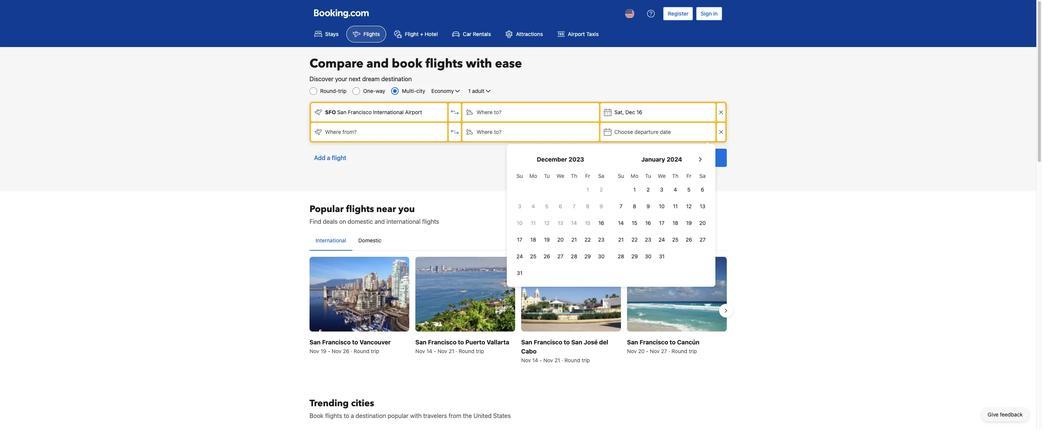 Task type: describe. For each thing, give the bounding box(es) containing it.
puerto
[[465, 339, 485, 346]]

one-way
[[363, 88, 385, 94]]

near
[[376, 203, 396, 215]]

7 for 7 option
[[619, 203, 622, 209]]

1 for december
[[586, 186, 589, 193]]

mo for december
[[529, 173, 537, 179]]

2 for january 2024
[[647, 186, 650, 193]]

3 for "3 january 2024" checkbox
[[660, 186, 663, 193]]

10 for 10 option
[[517, 220, 522, 226]]

domestic button
[[352, 231, 388, 250]]

13 December 2023 checkbox
[[554, 215, 567, 231]]

sign in
[[701, 10, 718, 17]]

5 for 5 january 2024 checkbox at the top right of page
[[687, 186, 691, 193]]

sa for 2024
[[699, 173, 706, 179]]

th for 2024
[[672, 173, 679, 179]]

add a flight
[[314, 154, 346, 161]]

23 for 23 january 2024 option
[[645, 236, 651, 243]]

international inside button
[[316, 237, 346, 244]]

a inside button
[[327, 154, 330, 161]]

in
[[713, 10, 718, 17]]

flight + hotel
[[405, 31, 438, 37]]

sfo san francisco international airport
[[325, 109, 422, 115]]

january 2024
[[641, 156, 682, 163]]

10 January 2024 checkbox
[[655, 199, 669, 214]]

round inside san francisco to san josé del cabo nov 14 - nov 21 · round trip
[[564, 357, 580, 363]]

16 for 16 option on the bottom
[[598, 220, 604, 226]]

san francisco to cancún image
[[627, 257, 727, 332]]

th for 2023
[[571, 173, 577, 179]]

tu for december
[[544, 173, 550, 179]]

su for december
[[516, 173, 523, 179]]

your
[[335, 75, 347, 82]]

where to? for sat, dec 16
[[477, 109, 502, 115]]

ease
[[495, 55, 522, 72]]

29 for 29 december 2023 checkbox
[[584, 253, 591, 259]]

10 for "10" option
[[659, 203, 665, 209]]

from
[[449, 412, 461, 419]]

1 December 2023 checkbox
[[581, 182, 594, 197]]

14 inside option
[[571, 220, 577, 226]]

discover
[[310, 75, 333, 82]]

20 for the 20 option
[[699, 220, 706, 226]]

with inside 'trending cities book flights to a destination popular with travelers from the united states'
[[410, 412, 422, 419]]

grid for december
[[513, 168, 608, 281]]

26 for 26 january 2024 option
[[686, 236, 692, 243]]

8 January 2024 checkbox
[[628, 199, 641, 214]]

29 for 29 january 2024 option at the bottom right
[[631, 253, 638, 259]]

round inside san francisco to puerto vallarta nov 14 - nov 21 · round trip
[[459, 348, 474, 354]]

- inside san francisco to cancún nov 20 - nov 27 · round trip
[[646, 348, 648, 354]]

18 for 18 "checkbox"
[[530, 236, 536, 243]]

date
[[660, 129, 671, 135]]

14 inside san francisco to san josé del cabo nov 14 - nov 21 · round trip
[[532, 357, 538, 363]]

9 for 9 january 2024 option
[[646, 203, 650, 209]]

where to? button
[[463, 103, 599, 121]]

flight + hotel link
[[388, 26, 444, 42]]

4 for 4 option
[[674, 186, 677, 193]]

december 2023
[[537, 156, 584, 163]]

stays
[[325, 31, 339, 37]]

way
[[376, 88, 385, 94]]

30 January 2024 checkbox
[[641, 249, 655, 264]]

21 inside san francisco to puerto vallarta nov 14 - nov 21 · round trip
[[449, 348, 454, 354]]

flights right the 'international'
[[422, 218, 439, 225]]

international button
[[310, 231, 352, 250]]

round-
[[320, 88, 338, 94]]

where from?
[[325, 129, 357, 135]]

11 for '11' checkbox
[[673, 203, 678, 209]]

sign
[[701, 10, 712, 17]]

international
[[386, 218, 421, 225]]

24 January 2024 checkbox
[[655, 232, 669, 247]]

united
[[473, 412, 492, 419]]

destination inside 'trending cities book flights to a destination popular with travelers from the united states'
[[356, 412, 386, 419]]

9 December 2023 checkbox
[[594, 199, 608, 214]]

25 for the 25 checkbox at right bottom
[[672, 236, 679, 243]]

san for san francisco to vancouver
[[310, 339, 321, 346]]

7 December 2023 checkbox
[[567, 199, 581, 214]]

1 for january
[[633, 186, 636, 193]]

26 December 2023 checkbox
[[540, 249, 554, 264]]

san for san francisco to puerto vallarta
[[415, 339, 426, 346]]

hotel
[[425, 31, 438, 37]]

18 January 2024 checkbox
[[669, 215, 682, 231]]

find
[[310, 218, 321, 225]]

22 for '22' checkbox
[[631, 236, 638, 243]]

23 January 2024 checkbox
[[641, 232, 655, 247]]

16 inside sat, dec 16 dropdown button
[[636, 109, 642, 115]]

flight
[[405, 31, 419, 37]]

trip down the your
[[338, 88, 346, 94]]

and inside compare and book flights with ease discover your next dream destination
[[366, 55, 389, 72]]

30 for 30 january 2024 option
[[645, 253, 651, 259]]

cancún
[[677, 339, 699, 346]]

13 for 13 january 2024 'checkbox'
[[700, 203, 705, 209]]

airport taxis link
[[551, 26, 605, 42]]

car
[[463, 31, 471, 37]]

21 January 2024 checkbox
[[614, 232, 628, 247]]

to for san
[[564, 339, 570, 346]]

a inside 'trending cities book flights to a destination popular with travelers from the united states'
[[351, 412, 354, 419]]

francisco for san francisco to puerto vallarta
[[428, 339, 456, 346]]

mo for january
[[631, 173, 638, 179]]

attractions link
[[499, 26, 549, 42]]

popular
[[388, 412, 409, 419]]

14 inside option
[[618, 220, 624, 226]]

11 January 2024 checkbox
[[669, 199, 682, 214]]

trip inside san francisco to san josé del cabo nov 14 - nov 21 · round trip
[[582, 357, 590, 363]]

give feedback
[[988, 411, 1023, 418]]

next
[[349, 75, 361, 82]]

trip inside san francisco to puerto vallarta nov 14 - nov 21 · round trip
[[476, 348, 484, 354]]

· inside san francisco to cancún nov 20 - nov 27 · round trip
[[669, 348, 670, 354]]

sa for 2023
[[598, 173, 604, 179]]

choose departure date
[[614, 129, 671, 135]]

18 December 2023 checkbox
[[526, 232, 540, 247]]

attractions
[[516, 31, 543, 37]]

cities
[[351, 397, 374, 410]]

19 December 2023 checkbox
[[540, 232, 554, 247]]

1 January 2024 checkbox
[[628, 182, 641, 197]]

13 January 2024 checkbox
[[696, 199, 709, 214]]

1 adult button
[[467, 86, 493, 96]]

flight
[[332, 154, 346, 161]]

17 December 2023 checkbox
[[513, 232, 526, 247]]

we for december
[[557, 173, 564, 179]]

14 inside san francisco to puerto vallarta nov 14 - nov 21 · round trip
[[426, 348, 432, 354]]

· inside san francisco to san josé del cabo nov 14 - nov 21 · round trip
[[562, 357, 563, 363]]

to for cancún
[[670, 339, 676, 346]]

round-trip
[[320, 88, 346, 94]]

book
[[392, 55, 422, 72]]

give
[[988, 411, 999, 418]]

sat,
[[614, 109, 624, 115]]

compare and book flights with ease discover your next dream destination
[[310, 55, 522, 82]]

airport inside 'link'
[[568, 31, 585, 37]]

add a flight button
[[310, 149, 351, 167]]

taxis
[[586, 31, 599, 37]]

sat, dec 16
[[614, 109, 642, 115]]

12 December 2023 checkbox
[[540, 215, 554, 231]]

car rentals
[[463, 31, 491, 37]]

vallarta
[[487, 339, 509, 346]]

· inside san francisco to puerto vallarta nov 14 - nov 21 · round trip
[[456, 348, 457, 354]]

region containing san francisco to vancouver
[[303, 254, 733, 367]]

del
[[599, 339, 608, 346]]

francisco for san francisco to san josé del cabo
[[534, 339, 562, 346]]

city
[[416, 88, 425, 94]]

san francisco to san josé del cabo nov 14 - nov 21 · round trip
[[521, 339, 608, 363]]

the
[[463, 412, 472, 419]]

one-
[[363, 88, 376, 94]]

7 January 2024 checkbox
[[614, 199, 628, 214]]

19 for 19 december 2023 option
[[544, 236, 550, 243]]

give feedback button
[[982, 408, 1029, 421]]

trending cities book flights to a destination popular with travelers from the united states
[[310, 397, 511, 419]]

14 January 2024 checkbox
[[614, 215, 628, 231]]

0 horizontal spatial 17
[[517, 236, 522, 243]]

3 January 2024 checkbox
[[655, 182, 669, 197]]

27 December 2023 checkbox
[[554, 249, 567, 264]]

destination inside compare and book flights with ease discover your next dream destination
[[381, 75, 412, 82]]

compare
[[310, 55, 363, 72]]

flights inside compare and book flights with ease discover your next dream destination
[[425, 55, 463, 72]]

flights
[[364, 31, 380, 37]]

2023
[[569, 156, 584, 163]]

1 adult
[[468, 88, 484, 94]]

you
[[398, 203, 415, 215]]

2024
[[667, 156, 682, 163]]

add
[[314, 154, 325, 161]]

san francisco to vancouver image
[[310, 257, 409, 332]]

where from? button
[[311, 123, 447, 141]]

31 January 2024 checkbox
[[655, 249, 669, 264]]

tu for january
[[645, 173, 651, 179]]

trending
[[310, 397, 349, 410]]

26 inside the san francisco to vancouver nov 19 - nov 26 · round trip
[[343, 348, 349, 354]]

27 January 2024 checkbox
[[696, 232, 709, 247]]

rentals
[[473, 31, 491, 37]]



Task type: locate. For each thing, give the bounding box(es) containing it.
20 inside 20 december 2023 option
[[557, 236, 564, 243]]

0 horizontal spatial 12
[[544, 220, 550, 226]]

1 we from the left
[[557, 173, 564, 179]]

0 horizontal spatial su
[[516, 173, 523, 179]]

2 right 1 checkbox
[[647, 186, 650, 193]]

round inside san francisco to cancún nov 20 - nov 27 · round trip
[[672, 348, 687, 354]]

where for choose departure date
[[477, 129, 493, 135]]

23 December 2023 checkbox
[[594, 232, 608, 247]]

1 15 from the left
[[585, 220, 590, 226]]

6 for 6 january 2024 "option"
[[701, 186, 704, 193]]

11 right 10 option
[[531, 220, 536, 226]]

1 2 from the left
[[600, 186, 603, 193]]

3 inside 3 checkbox
[[518, 203, 521, 209]]

0 horizontal spatial 10
[[517, 220, 522, 226]]

to? for sat, dec 16
[[494, 109, 502, 115]]

20 inside option
[[699, 220, 706, 226]]

th up 4 option
[[672, 173, 679, 179]]

31 right 30 january 2024 option
[[659, 253, 665, 259]]

1 9 from the left
[[600, 203, 603, 209]]

0 vertical spatial 31
[[659, 253, 665, 259]]

19 inside option
[[686, 220, 692, 226]]

on
[[339, 218, 346, 225]]

10 December 2023 checkbox
[[513, 215, 526, 231]]

where inside popup button
[[477, 129, 493, 135]]

3
[[660, 186, 663, 193], [518, 203, 521, 209]]

1 horizontal spatial 27
[[661, 348, 667, 354]]

21
[[571, 236, 577, 243], [618, 236, 624, 243], [449, 348, 454, 354], [555, 357, 560, 363]]

francisco inside san francisco to cancún nov 20 - nov 27 · round trip
[[640, 339, 668, 346]]

booking.com logo image
[[314, 9, 369, 18], [314, 9, 369, 18]]

2 22 from the left
[[631, 236, 638, 243]]

29 January 2024 checkbox
[[628, 249, 641, 264]]

0 vertical spatial 17
[[659, 220, 664, 226]]

destination down the cities
[[356, 412, 386, 419]]

1 vertical spatial 26
[[544, 253, 550, 259]]

17 left 18 "checkbox"
[[517, 236, 522, 243]]

1 horizontal spatial 2
[[647, 186, 650, 193]]

choose
[[614, 129, 633, 135]]

3 left 4 option
[[518, 203, 521, 209]]

12 inside 12 checkbox
[[686, 203, 692, 209]]

3 December 2023 checkbox
[[513, 199, 526, 214]]

1 horizontal spatial 22
[[631, 236, 638, 243]]

1 grid from the left
[[513, 168, 608, 281]]

san inside san francisco to cancún nov 20 - nov 27 · round trip
[[627, 339, 638, 346]]

24 for 24 checkbox
[[516, 253, 523, 259]]

and inside popular flights near you find deals on domestic and international flights
[[375, 218, 385, 225]]

1 horizontal spatial airport
[[568, 31, 585, 37]]

francisco inside san francisco to puerto vallarta nov 14 - nov 21 · round trip
[[428, 339, 456, 346]]

trip down josé
[[582, 357, 590, 363]]

6 January 2024 checkbox
[[696, 182, 709, 197]]

1 inside 1 adult dropdown button
[[468, 88, 471, 94]]

31 inside 31 december 2023 checkbox
[[517, 270, 522, 276]]

19 inside option
[[544, 236, 550, 243]]

0 horizontal spatial 30
[[598, 253, 605, 259]]

28 left 29 january 2024 option at the bottom right
[[618, 253, 624, 259]]

12
[[686, 203, 692, 209], [544, 220, 550, 226]]

region
[[303, 254, 733, 367]]

2 we from the left
[[658, 173, 666, 179]]

2 8 from the left
[[633, 203, 636, 209]]

0 horizontal spatial th
[[571, 173, 577, 179]]

sa up the 2 'checkbox'
[[598, 173, 604, 179]]

2 15 from the left
[[632, 220, 637, 226]]

31 down 24 checkbox
[[517, 270, 522, 276]]

1 horizontal spatial tu
[[645, 173, 651, 179]]

2 29 from the left
[[631, 253, 638, 259]]

trip down vancouver
[[371, 348, 379, 354]]

19 January 2024 checkbox
[[682, 215, 696, 231]]

0 horizontal spatial sa
[[598, 173, 604, 179]]

1 vertical spatial 25
[[530, 253, 536, 259]]

to? inside popup button
[[494, 129, 502, 135]]

economy
[[431, 88, 454, 94]]

tu down the december on the top right of page
[[544, 173, 550, 179]]

we for january
[[658, 173, 666, 179]]

round inside the san francisco to vancouver nov 19 - nov 26 · round trip
[[354, 348, 369, 354]]

2 grid from the left
[[614, 168, 709, 264]]

su up 3 checkbox
[[516, 173, 523, 179]]

6
[[701, 186, 704, 193], [559, 203, 562, 209]]

0 horizontal spatial grid
[[513, 168, 608, 281]]

22 inside the 22 december 2023 'checkbox'
[[584, 236, 591, 243]]

sa up 6 january 2024 "option"
[[699, 173, 706, 179]]

fr for 2024
[[686, 173, 691, 179]]

from?
[[343, 129, 357, 135]]

0 vertical spatial 10
[[659, 203, 665, 209]]

to left puerto
[[458, 339, 464, 346]]

to left josé
[[564, 339, 570, 346]]

25
[[672, 236, 679, 243], [530, 253, 536, 259]]

0 vertical spatial 6
[[701, 186, 704, 193]]

to? inside dropdown button
[[494, 109, 502, 115]]

francisco for san francisco to vancouver
[[322, 339, 351, 346]]

1 horizontal spatial 5
[[687, 186, 691, 193]]

30 for 30 option
[[598, 253, 605, 259]]

su up 7 option
[[618, 173, 624, 179]]

1 horizontal spatial 11
[[673, 203, 678, 209]]

28
[[571, 253, 577, 259], [618, 253, 624, 259]]

0 horizontal spatial a
[[327, 154, 330, 161]]

to
[[352, 339, 358, 346], [458, 339, 464, 346], [564, 339, 570, 346], [670, 339, 676, 346], [344, 412, 349, 419]]

tab list
[[310, 231, 727, 251]]

san inside san francisco to puerto vallarta nov 14 - nov 21 · round trip
[[415, 339, 426, 346]]

fr up the 1 december 2023 checkbox
[[585, 173, 590, 179]]

28 for 28 december 2023 option at right
[[571, 253, 577, 259]]

deals
[[323, 218, 338, 225]]

1 horizontal spatial 9
[[646, 203, 650, 209]]

12 right '11' checkbox
[[686, 203, 692, 209]]

destination up multi-
[[381, 75, 412, 82]]

1 vertical spatial 5
[[545, 203, 548, 209]]

international
[[373, 109, 404, 115], [316, 237, 346, 244]]

17 right 16 checkbox
[[659, 220, 664, 226]]

27 for 27 option
[[557, 253, 563, 259]]

28 inside checkbox
[[618, 253, 624, 259]]

0 vertical spatial 4
[[674, 186, 677, 193]]

flights inside 'trending cities book flights to a destination popular with travelers from the united states'
[[325, 412, 342, 419]]

30 right 29 january 2024 option at the bottom right
[[645, 253, 651, 259]]

25 left 26 checkbox
[[530, 253, 536, 259]]

0 horizontal spatial 6
[[559, 203, 562, 209]]

4 right "3 january 2024" checkbox
[[674, 186, 677, 193]]

search button
[[685, 149, 727, 167]]

20
[[699, 220, 706, 226], [557, 236, 564, 243], [638, 348, 645, 354]]

17 January 2024 checkbox
[[655, 215, 669, 231]]

30
[[598, 253, 605, 259], [645, 253, 651, 259]]

6 for 6 "option" at right top
[[559, 203, 562, 209]]

29 December 2023 checkbox
[[581, 249, 594, 264]]

9 for 9 december 2023 "option"
[[600, 203, 603, 209]]

28 inside option
[[571, 253, 577, 259]]

13 right the 12 december 2023 option
[[558, 220, 563, 226]]

0 horizontal spatial 7
[[573, 203, 576, 209]]

mo up 1 checkbox
[[631, 173, 638, 179]]

1 horizontal spatial 8
[[633, 203, 636, 209]]

22 December 2023 checkbox
[[581, 232, 594, 247]]

december
[[537, 156, 567, 163]]

tab list containing international
[[310, 231, 727, 251]]

1 horizontal spatial 1
[[586, 186, 589, 193]]

register link
[[663, 7, 693, 20]]

9 inside option
[[646, 203, 650, 209]]

4 January 2024 checkbox
[[669, 182, 682, 197]]

where to? for choose departure date
[[477, 129, 502, 135]]

1 th from the left
[[571, 173, 577, 179]]

1 horizontal spatial 16
[[636, 109, 642, 115]]

flights up domestic
[[346, 203, 374, 215]]

grid
[[513, 168, 608, 281], [614, 168, 709, 264]]

1 vertical spatial a
[[351, 412, 354, 419]]

16 for 16 checkbox
[[645, 220, 651, 226]]

0 horizontal spatial 27
[[557, 253, 563, 259]]

13 for 13 december 2023 option
[[558, 220, 563, 226]]

18 inside 18 "checkbox"
[[530, 236, 536, 243]]

2 January 2024 checkbox
[[641, 182, 655, 197]]

30 inside 30 option
[[598, 253, 605, 259]]

23 for 23 checkbox
[[598, 236, 604, 243]]

to inside 'trending cities book flights to a destination popular with travelers from the united states'
[[344, 412, 349, 419]]

2 9 from the left
[[646, 203, 650, 209]]

where inside popup button
[[325, 129, 341, 135]]

31
[[659, 253, 665, 259], [517, 270, 522, 276]]

1 left 2 option
[[633, 186, 636, 193]]

2 23 from the left
[[645, 236, 651, 243]]

with inside compare and book flights with ease discover your next dream destination
[[466, 55, 492, 72]]

12 January 2024 checkbox
[[682, 199, 696, 214]]

6 right 5 january 2024 checkbox at the top right of page
[[701, 186, 704, 193]]

31 for 31 january 2024 checkbox in the right bottom of the page
[[659, 253, 665, 259]]

1 fr from the left
[[585, 173, 590, 179]]

9 right 8 december 2023 checkbox
[[600, 203, 603, 209]]

grid for january
[[614, 168, 709, 264]]

11 for 11 checkbox
[[531, 220, 536, 226]]

su
[[516, 173, 523, 179], [618, 173, 624, 179]]

7 inside option
[[619, 203, 622, 209]]

6 December 2023 checkbox
[[554, 199, 567, 214]]

26 January 2024 checkbox
[[682, 232, 696, 247]]

1 left adult
[[468, 88, 471, 94]]

multi-city
[[402, 88, 425, 94]]

1 22 from the left
[[584, 236, 591, 243]]

2 tu from the left
[[645, 173, 651, 179]]

25 for 25 december 2023 option
[[530, 253, 536, 259]]

destination
[[381, 75, 412, 82], [356, 412, 386, 419]]

0 horizontal spatial 23
[[598, 236, 604, 243]]

0 horizontal spatial 2
[[600, 186, 603, 193]]

francisco inside the san francisco to vancouver nov 19 - nov 26 · round trip
[[322, 339, 351, 346]]

2 fr from the left
[[686, 173, 691, 179]]

0 horizontal spatial 13
[[558, 220, 563, 226]]

0 horizontal spatial 20
[[557, 236, 564, 243]]

23 right the 22 december 2023 'checkbox'
[[598, 236, 604, 243]]

8 for 8 december 2023 checkbox
[[586, 203, 589, 209]]

1 vertical spatial to?
[[494, 129, 502, 135]]

1 sa from the left
[[598, 173, 604, 179]]

choose departure date button
[[600, 123, 715, 141]]

9 inside "option"
[[600, 203, 603, 209]]

1 inside 1 checkbox
[[633, 186, 636, 193]]

flights up economy
[[425, 55, 463, 72]]

san inside the san francisco to vancouver nov 19 - nov 26 · round trip
[[310, 339, 321, 346]]

1 8 from the left
[[586, 203, 589, 209]]

5 for "5 december 2023" checkbox
[[545, 203, 548, 209]]

1 horizontal spatial 15
[[632, 220, 637, 226]]

0 horizontal spatial 24
[[516, 253, 523, 259]]

to? for choose departure date
[[494, 129, 502, 135]]

0 horizontal spatial 31
[[517, 270, 522, 276]]

1 horizontal spatial international
[[373, 109, 404, 115]]

3 right 2 option
[[660, 186, 663, 193]]

travelers
[[423, 412, 447, 419]]

1 horizontal spatial 17
[[659, 220, 664, 226]]

28 January 2024 checkbox
[[614, 249, 628, 264]]

to inside the san francisco to vancouver nov 19 - nov 26 · round trip
[[352, 339, 358, 346]]

8 right 7 december 2023 option
[[586, 203, 589, 209]]

0 horizontal spatial 4
[[532, 203, 535, 209]]

30 right 29 december 2023 checkbox
[[598, 253, 605, 259]]

flights down "trending"
[[325, 412, 342, 419]]

20 inside san francisco to cancún nov 20 - nov 27 · round trip
[[638, 348, 645, 354]]

26
[[686, 236, 692, 243], [544, 253, 550, 259], [343, 348, 349, 354]]

1 horizontal spatial 29
[[631, 253, 638, 259]]

2 to? from the top
[[494, 129, 502, 135]]

2 December 2023 checkbox
[[594, 182, 608, 197]]

24 left 25 december 2023 option
[[516, 253, 523, 259]]

25 left 26 january 2024 option
[[672, 236, 679, 243]]

1 horizontal spatial grid
[[614, 168, 709, 264]]

28 for "28" checkbox
[[618, 253, 624, 259]]

26 inside checkbox
[[544, 253, 550, 259]]

24 inside option
[[659, 236, 665, 243]]

where to? inside dropdown button
[[477, 109, 502, 115]]

1 23 from the left
[[598, 236, 604, 243]]

20 for 20 december 2023 option at the right of page
[[557, 236, 564, 243]]

18 for "18 january 2024" option
[[672, 220, 678, 226]]

2 inside 'checkbox'
[[600, 186, 603, 193]]

19 for 19 january 2024 option
[[686, 220, 692, 226]]

24 December 2023 checkbox
[[513, 249, 526, 264]]

1 tu from the left
[[544, 173, 550, 179]]

13
[[700, 203, 705, 209], [558, 220, 563, 226]]

trip inside san francisco to cancún nov 20 - nov 27 · round trip
[[689, 348, 697, 354]]

15 inside "option"
[[632, 220, 637, 226]]

airport
[[568, 31, 585, 37], [405, 109, 422, 115]]

26 for 26 checkbox
[[544, 253, 550, 259]]

9 right 8 january 2024 checkbox
[[646, 203, 650, 209]]

28 right 27 option
[[571, 253, 577, 259]]

- inside san francisco to puerto vallarta nov 14 - nov 21 · round trip
[[434, 348, 436, 354]]

0 vertical spatial 3
[[660, 186, 663, 193]]

5 December 2023 checkbox
[[540, 199, 554, 214]]

0 vertical spatial international
[[373, 109, 404, 115]]

0 vertical spatial where to?
[[477, 109, 502, 115]]

sfo
[[325, 109, 336, 115]]

8 December 2023 checkbox
[[581, 199, 594, 214]]

16 inside 16 option
[[598, 220, 604, 226]]

15 for '15 january 2024' "option"
[[632, 220, 637, 226]]

san for san francisco to san josé del cabo
[[521, 339, 532, 346]]

feedback
[[1000, 411, 1023, 418]]

domestic
[[358, 237, 381, 244]]

to inside san francisco to cancún nov 20 - nov 27 · round trip
[[670, 339, 676, 346]]

3 for 3 checkbox
[[518, 203, 521, 209]]

1 vertical spatial 11
[[531, 220, 536, 226]]

4 inside option
[[674, 186, 677, 193]]

7 left 8 january 2024 checkbox
[[619, 203, 622, 209]]

10 right 9 january 2024 option
[[659, 203, 665, 209]]

16 right dec
[[636, 109, 642, 115]]

11 left 12 checkbox
[[673, 203, 678, 209]]

where to?
[[477, 109, 502, 115], [477, 129, 502, 135]]

to down "trending"
[[344, 412, 349, 419]]

23 inside option
[[645, 236, 651, 243]]

1 horizontal spatial with
[[466, 55, 492, 72]]

th
[[571, 173, 577, 179], [672, 173, 679, 179]]

2 th from the left
[[672, 173, 679, 179]]

29 inside option
[[631, 253, 638, 259]]

tu up 2 option
[[645, 173, 651, 179]]

airport left taxis
[[568, 31, 585, 37]]

13 inside 13 january 2024 'checkbox'
[[700, 203, 705, 209]]

15 inside option
[[585, 220, 590, 226]]

2 28 from the left
[[618, 253, 624, 259]]

0 horizontal spatial 25
[[530, 253, 536, 259]]

1 where to? from the top
[[477, 109, 502, 115]]

1 to? from the top
[[494, 109, 502, 115]]

22 right 21 december 2023 option
[[584, 236, 591, 243]]

airport down multi-city
[[405, 109, 422, 115]]

24
[[659, 236, 665, 243], [516, 253, 523, 259]]

18
[[672, 220, 678, 226], [530, 236, 536, 243]]

12 left 13 december 2023 option
[[544, 220, 550, 226]]

2 2 from the left
[[647, 186, 650, 193]]

7 for 7 december 2023 option
[[573, 203, 576, 209]]

trip down cancún
[[689, 348, 697, 354]]

0 vertical spatial 11
[[673, 203, 678, 209]]

1 horizontal spatial 23
[[645, 236, 651, 243]]

2 horizontal spatial 27
[[699, 236, 706, 243]]

19
[[686, 220, 692, 226], [544, 236, 550, 243], [321, 348, 326, 354]]

2 right the 1 december 2023 checkbox
[[600, 186, 603, 193]]

0 vertical spatial 27
[[699, 236, 706, 243]]

domestic
[[348, 218, 373, 225]]

1 vertical spatial 20
[[557, 236, 564, 243]]

1 vertical spatial and
[[375, 218, 385, 225]]

15 right 14 december 2023 option
[[585, 220, 590, 226]]

24 inside checkbox
[[516, 253, 523, 259]]

1 vertical spatial 17
[[517, 236, 522, 243]]

to left cancún
[[670, 339, 676, 346]]

2 7 from the left
[[619, 203, 622, 209]]

stays link
[[308, 26, 345, 42]]

7 inside option
[[573, 203, 576, 209]]

2 where to? from the top
[[477, 129, 502, 135]]

multi-
[[402, 88, 416, 94]]

where to? inside popup button
[[477, 129, 502, 135]]

fr for 2023
[[585, 173, 590, 179]]

0 horizontal spatial 22
[[584, 236, 591, 243]]

10
[[659, 203, 665, 209], [517, 220, 522, 226]]

su for january
[[618, 173, 624, 179]]

14 December 2023 checkbox
[[567, 215, 581, 231]]

we up "3 january 2024" checkbox
[[658, 173, 666, 179]]

10 inside option
[[659, 203, 665, 209]]

4 December 2023 checkbox
[[526, 199, 540, 214]]

22 right 21 january 2024 option
[[631, 236, 638, 243]]

5 January 2024 checkbox
[[682, 182, 696, 197]]

27 inside san francisco to cancún nov 20 - nov 27 · round trip
[[661, 348, 667, 354]]

with up adult
[[466, 55, 492, 72]]

21 December 2023 checkbox
[[567, 232, 581, 247]]

- inside san francisco to san josé del cabo nov 14 - nov 21 · round trip
[[540, 357, 542, 363]]

4 inside option
[[532, 203, 535, 209]]

0 vertical spatial 25
[[672, 236, 679, 243]]

car rentals link
[[446, 26, 497, 42]]

1 horizontal spatial th
[[672, 173, 679, 179]]

1 7 from the left
[[573, 203, 576, 209]]

san francisco to cancún nov 20 - nov 27 · round trip
[[627, 339, 699, 354]]

10 left 11 checkbox
[[517, 220, 522, 226]]

1 28 from the left
[[571, 253, 577, 259]]

16 December 2023 checkbox
[[594, 215, 608, 231]]

· inside the san francisco to vancouver nov 19 - nov 26 · round trip
[[351, 348, 352, 354]]

29 right 28 december 2023 option at right
[[584, 253, 591, 259]]

1 vertical spatial airport
[[405, 109, 422, 115]]

2 horizontal spatial 20
[[699, 220, 706, 226]]

josé
[[584, 339, 598, 346]]

16 right 15 option
[[598, 220, 604, 226]]

0 vertical spatial and
[[366, 55, 389, 72]]

+
[[420, 31, 423, 37]]

21 inside san francisco to san josé del cabo nov 14 - nov 21 · round trip
[[555, 357, 560, 363]]

12 for 12 checkbox
[[686, 203, 692, 209]]

3 inside "3 january 2024" checkbox
[[660, 186, 663, 193]]

adult
[[472, 88, 484, 94]]

15 right 14 option
[[632, 220, 637, 226]]

7 right 6 "option" at right top
[[573, 203, 576, 209]]

2 for december 2023
[[600, 186, 603, 193]]

12 for the 12 december 2023 option
[[544, 220, 550, 226]]

20 December 2023 checkbox
[[554, 232, 567, 247]]

0 horizontal spatial 5
[[545, 203, 548, 209]]

30 December 2023 checkbox
[[594, 249, 608, 264]]

francisco
[[348, 109, 372, 115], [322, 339, 351, 346], [428, 339, 456, 346], [534, 339, 562, 346], [640, 339, 668, 346]]

22 January 2024 checkbox
[[628, 232, 641, 247]]

0 vertical spatial 13
[[700, 203, 705, 209]]

0 vertical spatial 12
[[686, 203, 692, 209]]

san francisco to san josé del cabo image
[[521, 257, 621, 332]]

francisco for san francisco to cancún
[[640, 339, 668, 346]]

1 29 from the left
[[584, 253, 591, 259]]

1 horizontal spatial 30
[[645, 253, 651, 259]]

1 vertical spatial 24
[[516, 253, 523, 259]]

1 vertical spatial 4
[[532, 203, 535, 209]]

13 right 12 checkbox
[[700, 203, 705, 209]]

31 for 31 december 2023 checkbox at bottom
[[517, 270, 522, 276]]

with right popular
[[410, 412, 422, 419]]

0 horizontal spatial 18
[[530, 236, 536, 243]]

to for vancouver
[[352, 339, 358, 346]]

international up the where from? popup button
[[373, 109, 404, 115]]

23
[[598, 236, 604, 243], [645, 236, 651, 243]]

24 for 24 january 2024 option
[[659, 236, 665, 243]]

1 mo from the left
[[529, 173, 537, 179]]

0 horizontal spatial 26
[[343, 348, 349, 354]]

popular
[[310, 203, 344, 215]]

16 inside 16 checkbox
[[645, 220, 651, 226]]

1 horizontal spatial 7
[[619, 203, 622, 209]]

dec
[[625, 109, 635, 115]]

mo
[[529, 173, 537, 179], [631, 173, 638, 179]]

27
[[699, 236, 706, 243], [557, 253, 563, 259], [661, 348, 667, 354]]

2 sa from the left
[[699, 173, 706, 179]]

12 inside option
[[544, 220, 550, 226]]

to?
[[494, 109, 502, 115], [494, 129, 502, 135]]

book
[[310, 412, 324, 419]]

1 vertical spatial with
[[410, 412, 422, 419]]

sign in link
[[696, 7, 722, 20]]

0 horizontal spatial international
[[316, 237, 346, 244]]

th down 2023
[[571, 173, 577, 179]]

1 inside checkbox
[[586, 186, 589, 193]]

1 horizontal spatial 6
[[701, 186, 704, 193]]

24 right 23 january 2024 option
[[659, 236, 665, 243]]

a down the cities
[[351, 412, 354, 419]]

2 mo from the left
[[631, 173, 638, 179]]

san for san francisco to cancún
[[627, 339, 638, 346]]

8 right 7 option
[[633, 203, 636, 209]]

29 inside checkbox
[[584, 253, 591, 259]]

1 vertical spatial 10
[[517, 220, 522, 226]]

vancouver
[[360, 339, 391, 346]]

1 horizontal spatial 26
[[544, 253, 550, 259]]

2 su from the left
[[618, 173, 624, 179]]

1 vertical spatial 3
[[518, 203, 521, 209]]

0 horizontal spatial we
[[557, 173, 564, 179]]

1 vertical spatial destination
[[356, 412, 386, 419]]

2
[[600, 186, 603, 193], [647, 186, 650, 193]]

1 horizontal spatial 20
[[638, 348, 645, 354]]

2 vertical spatial 19
[[321, 348, 326, 354]]

and up dream at the top left
[[366, 55, 389, 72]]

11
[[673, 203, 678, 209], [531, 220, 536, 226]]

25 inside option
[[530, 253, 536, 259]]

16
[[636, 109, 642, 115], [598, 220, 604, 226], [645, 220, 651, 226]]

20 January 2024 checkbox
[[696, 215, 709, 231]]

8 for 8 january 2024 checkbox
[[633, 203, 636, 209]]

flights
[[425, 55, 463, 72], [346, 203, 374, 215], [422, 218, 439, 225], [325, 412, 342, 419]]

dream
[[362, 75, 380, 82]]

2 30 from the left
[[645, 253, 651, 259]]

1 horizontal spatial 12
[[686, 203, 692, 209]]

a right add
[[327, 154, 330, 161]]

16 January 2024 checkbox
[[641, 215, 655, 231]]

16 right '15 january 2024' "option"
[[645, 220, 651, 226]]

22 for the 22 december 2023 'checkbox'
[[584, 236, 591, 243]]

san francisco to puerto vallarta image
[[415, 257, 515, 332]]

trip
[[338, 88, 346, 94], [371, 348, 379, 354], [476, 348, 484, 354], [689, 348, 697, 354], [582, 357, 590, 363]]

31 December 2023 checkbox
[[513, 266, 526, 281]]

25 January 2024 checkbox
[[669, 232, 682, 247]]

23 left 24 january 2024 option
[[645, 236, 651, 243]]

28 December 2023 checkbox
[[567, 249, 581, 264]]

22 inside '22' checkbox
[[631, 236, 638, 243]]

25 December 2023 checkbox
[[526, 249, 540, 264]]

1 30 from the left
[[598, 253, 605, 259]]

14
[[571, 220, 577, 226], [618, 220, 624, 226], [426, 348, 432, 354], [532, 357, 538, 363]]

11 December 2023 checkbox
[[526, 215, 540, 231]]

26 inside option
[[686, 236, 692, 243]]

where for sat, dec 16
[[477, 109, 493, 115]]

san francisco to vancouver nov 19 - nov 26 · round trip
[[310, 339, 391, 354]]

to inside san francisco to puerto vallarta nov 14 - nov 21 · round trip
[[458, 339, 464, 346]]

18 inside "18 january 2024" option
[[672, 220, 678, 226]]

1 horizontal spatial 3
[[660, 186, 663, 193]]

1 vertical spatial international
[[316, 237, 346, 244]]

9 January 2024 checkbox
[[641, 199, 655, 214]]

-
[[328, 348, 330, 354], [434, 348, 436, 354], [646, 348, 648, 354], [540, 357, 542, 363]]

1 vertical spatial 19
[[544, 236, 550, 243]]

2 horizontal spatial 26
[[686, 236, 692, 243]]

flights link
[[346, 26, 386, 42]]

6 right "5 december 2023" checkbox
[[559, 203, 562, 209]]

january
[[641, 156, 665, 163]]

2 inside option
[[647, 186, 650, 193]]

airport taxis
[[568, 31, 599, 37]]

19 inside the san francisco to vancouver nov 19 - nov 26 · round trip
[[321, 348, 326, 354]]

4 right 3 checkbox
[[532, 203, 535, 209]]

1 vertical spatial 13
[[558, 220, 563, 226]]

0 vertical spatial destination
[[381, 75, 412, 82]]

to left vancouver
[[352, 339, 358, 346]]

sa
[[598, 173, 604, 179], [699, 173, 706, 179]]

15 December 2023 checkbox
[[581, 215, 594, 231]]

trip down puerto
[[476, 348, 484, 354]]

fr up 5 january 2024 checkbox at the top right of page
[[686, 173, 691, 179]]

15 for 15 option
[[585, 220, 590, 226]]

and down near
[[375, 218, 385, 225]]

1 horizontal spatial su
[[618, 173, 624, 179]]

trip inside the san francisco to vancouver nov 19 - nov 26 · round trip
[[371, 348, 379, 354]]

where
[[477, 109, 493, 115], [325, 129, 341, 135], [477, 129, 493, 135]]

to inside san francisco to san josé del cabo nov 14 - nov 21 · round trip
[[564, 339, 570, 346]]

departure
[[634, 129, 658, 135]]

international down deals
[[316, 237, 346, 244]]

sat, dec 16 button
[[600, 103, 715, 121]]

2 vertical spatial 20
[[638, 348, 645, 354]]

15 January 2024 checkbox
[[628, 215, 641, 231]]

0 horizontal spatial 15
[[585, 220, 590, 226]]

4 for 4 option
[[532, 203, 535, 209]]

0 horizontal spatial 1
[[468, 88, 471, 94]]

search
[[697, 154, 715, 161]]

to for puerto
[[458, 339, 464, 346]]

1 horizontal spatial sa
[[699, 173, 706, 179]]

1 left the 2 'checkbox'
[[586, 186, 589, 193]]

30 inside 30 january 2024 option
[[645, 253, 651, 259]]

10 inside option
[[517, 220, 522, 226]]

8
[[586, 203, 589, 209], [633, 203, 636, 209]]

1 vertical spatial where to?
[[477, 129, 502, 135]]

1 horizontal spatial 18
[[672, 220, 678, 226]]

0 horizontal spatial 9
[[600, 203, 603, 209]]

we down december 2023
[[557, 173, 564, 179]]

25 inside checkbox
[[672, 236, 679, 243]]

29 right "28" checkbox
[[631, 253, 638, 259]]

27 for 27 january 2024 option
[[699, 236, 706, 243]]

0 vertical spatial to?
[[494, 109, 502, 115]]

31 inside 31 january 2024 checkbox
[[659, 253, 665, 259]]

where inside dropdown button
[[477, 109, 493, 115]]

- inside the san francisco to vancouver nov 19 - nov 26 · round trip
[[328, 348, 330, 354]]

and
[[366, 55, 389, 72], [375, 218, 385, 225]]

mo down the december on the top right of page
[[529, 173, 537, 179]]

1 horizontal spatial 13
[[700, 203, 705, 209]]

1 su from the left
[[516, 173, 523, 179]]



Task type: vqa. For each thing, say whether or not it's contained in the screenshot.


